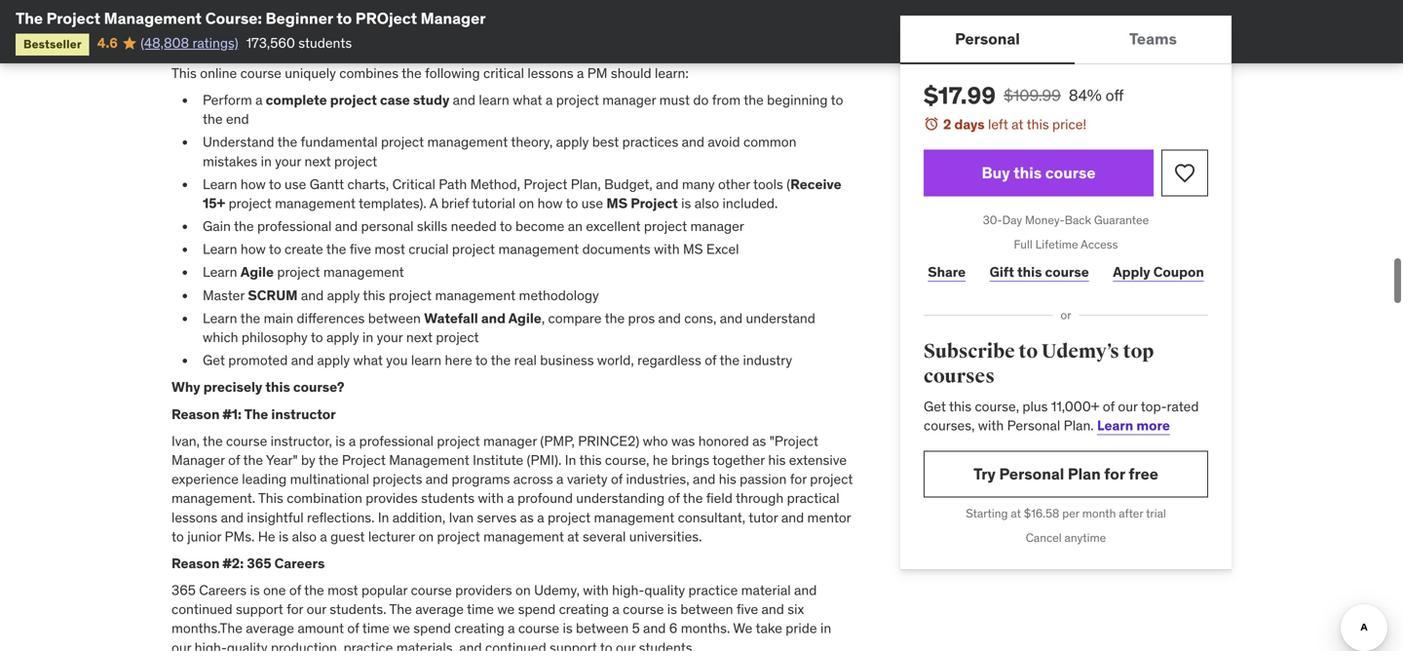 Task type: locate. For each thing, give the bounding box(es) containing it.
our up learn more link
[[1118, 397, 1138, 415]]

0 horizontal spatial support
[[236, 601, 283, 618]]

tab list containing personal
[[901, 16, 1232, 64]]

0 vertical spatial reason
[[172, 405, 220, 423]]

personal inside button
[[955, 29, 1020, 49]]

learn for learn the main differences between watefall and agile
[[203, 309, 237, 327]]

time down popular
[[362, 620, 390, 637]]

0 horizontal spatial this
[[172, 64, 197, 82]]

course?
[[293, 378, 345, 396]]

of right one in the bottom of the page
[[289, 581, 301, 599]]

popular
[[362, 581, 408, 599]]

0 vertical spatial get
[[203, 351, 225, 369]]

management down serves
[[484, 528, 564, 545]]

management inside "understand the fundamental project management theory, apply best practices and avoid common mistakes in your next project"
[[427, 133, 508, 151]]

program
[[197, 18, 249, 36]]

a up serves
[[507, 489, 514, 507]]

1 vertical spatial we
[[393, 620, 410, 637]]

1 horizontal spatial also
[[695, 194, 720, 212]]

what
[[513, 91, 543, 109], [353, 351, 383, 369]]

and down brings
[[693, 470, 716, 488]]

0 vertical spatial your
[[275, 152, 301, 170]]

learn up 15+
[[203, 175, 237, 193]]

agile up scrum at left top
[[241, 263, 274, 281]]

this up the variety on the bottom of page
[[579, 451, 602, 469]]

project down watefall
[[436, 328, 479, 346]]

his up field
[[719, 470, 737, 488]]

brief
[[441, 194, 469, 212]]

between up "you"
[[368, 309, 421, 327]]

0 vertical spatial needed
[[695, 18, 741, 36]]

2
[[944, 116, 952, 133]]

1 horizontal spatial five
[[737, 601, 758, 618]]

1 vertical spatial careers
[[199, 581, 247, 599]]

learn up which
[[203, 309, 237, 327]]

project up learn the main differences between watefall and agile at the left
[[389, 286, 432, 304]]

and right confidence,
[[818, 18, 841, 36]]

0 vertical spatial five
[[350, 240, 371, 258]]

average down one in the bottom of the page
[[246, 620, 294, 637]]

2 vertical spatial project
[[342, 451, 386, 469]]

best
[[592, 133, 619, 151]]

in up the lecturer
[[378, 509, 389, 526]]

1 horizontal spatial practice
[[689, 581, 738, 599]]

0 vertical spatial careers
[[275, 555, 325, 572]]

project inside and learn what a project manager must do from the beginning to the end
[[556, 91, 599, 109]]

five inside why precisely this course? reason #1: the instructor ivan, the course instructor, is a professional project manager (pmp, prince2) who was honored as "project manager of the year" by the project management institute (pmi). in this course, he brings together his extensive experience leading multinational projects and programs across a variety of industries, and his passion for project management. this combination provides students with a profound understanding of the field through practical lessons and insightful reflections. in addition, ivan serves as a project management consultant, tutor and mentor to junior pms. he is also a guest lecturer on project management at several universities. reason #2: 365 careers 365 careers is one of the most popular course providers on udemy, with high-quality practice material and continued support for our students. the average time we spend creating a course is between five and six months.the average amount of time we spend creating a course is between 5 and 6 months. we take pride in our high-quality production, practice materials, and continued support to our students.
[[737, 601, 758, 618]]

1 vertical spatial five
[[737, 601, 758, 618]]

0 vertical spatial in
[[261, 152, 272, 170]]

this down start
[[172, 64, 197, 82]]

a down several
[[613, 601, 620, 618]]

leading
[[242, 470, 287, 488]]

at left $16.58
[[1011, 506, 1021, 521]]

0 horizontal spatial his
[[719, 470, 737, 488]]

11,000+
[[1052, 397, 1100, 415]]

try personal plan for free link
[[924, 451, 1209, 498]]

0 horizontal spatial your
[[275, 152, 301, 170]]

at inside starting at $16.58 per month after trial cancel anytime
[[1011, 506, 1021, 521]]

methodology
[[519, 286, 599, 304]]

1 vertical spatial students
[[421, 489, 475, 507]]

in
[[261, 152, 272, 170], [363, 328, 374, 346], [821, 620, 832, 637]]

courses,
[[924, 417, 975, 434]]

0 horizontal spatial get
[[203, 351, 225, 369]]

1 vertical spatial management
[[389, 451, 470, 469]]

more
[[1137, 417, 1171, 434]]

1 horizontal spatial manager
[[421, 8, 486, 28]]

high- up 5
[[612, 581, 645, 599]]

students
[[299, 34, 352, 52], [421, 489, 475, 507]]

mistakes
[[203, 152, 258, 170]]

1 horizontal spatial next
[[406, 328, 433, 346]]

0 vertical spatial most
[[375, 240, 405, 258]]

course inside our program is carefully designed to help anyone build knowledge and skills, grow the needed confidence, and start managing projects! this online course uniquely combines the following critical lessons a pm should learn:
[[240, 64, 282, 82]]

one
[[263, 581, 286, 599]]

build
[[472, 18, 502, 36]]

learn right the plan.
[[1098, 417, 1134, 434]]

to inside our program is carefully designed to help anyone build knowledge and skills, grow the needed confidence, and start managing projects! this online course uniquely combines the following critical lessons a pm should learn:
[[380, 18, 392, 36]]

creating
[[559, 601, 609, 618], [454, 620, 505, 637]]

project
[[46, 8, 101, 28], [524, 175, 568, 193], [342, 451, 386, 469]]

1 horizontal spatial course,
[[975, 397, 1020, 415]]

real
[[514, 351, 537, 369]]

and right cons,
[[720, 309, 743, 327]]

here
[[445, 351, 472, 369]]

skills,
[[601, 18, 635, 36]]

1 vertical spatial high-
[[195, 639, 227, 651]]

excellent
[[586, 217, 641, 235]]

and left personal at the left top
[[335, 217, 358, 235]]

1 horizontal spatial support
[[550, 639, 597, 651]]

apply inside gain the professional and personal skills needed to become an excellent project manager learn how to create the five most crucial project management documents with ms excel learn agile project management master scrum and apply this project management methodology
[[327, 286, 360, 304]]

world,
[[597, 351, 634, 369]]

2 days left at this price!
[[944, 116, 1087, 133]]

ivan,
[[172, 432, 200, 450]]

careers down the #2:
[[199, 581, 247, 599]]

1 horizontal spatial project
[[342, 451, 386, 469]]

as up together in the right bottom of the page
[[753, 432, 767, 450]]

manager up experience
[[172, 451, 225, 469]]

practices
[[622, 133, 679, 151]]

0 vertical spatial course,
[[975, 397, 1020, 415]]

plan,
[[571, 175, 601, 193]]

also inside why precisely this course? reason #1: the instructor ivan, the course instructor, is a professional project manager (pmp, prince2) who was honored as "project manager of the year" by the project management institute (pmi). in this course, he brings together his extensive experience leading multinational projects and programs across a variety of industries, and his passion for project management. this combination provides students with a profound understanding of the field through practical lessons and insightful reflections. in addition, ivan serves as a project management consultant, tutor and mentor to junior pms. he is also a guest lecturer on project management at several universities. reason #2: 365 careers 365 careers is one of the most popular course providers on udemy, with high-quality practice material and continued support for our students. the average time we spend creating a course is between five and six months.the average amount of time we spend creating a course is between 5 and 6 months. we take pride in our high-quality production, practice materials, and continued support to our students.
[[292, 528, 317, 545]]

professional up projects at the bottom left of the page
[[359, 432, 434, 450]]

0 horizontal spatial what
[[353, 351, 383, 369]]

for left free
[[1105, 464, 1126, 484]]

and right 5
[[643, 620, 666, 637]]

0 horizontal spatial management
[[104, 8, 202, 28]]

1 vertical spatial in
[[378, 509, 389, 526]]

get inside get this course, plus 11,000+ of our top-rated courses, with personal plan.
[[924, 397, 946, 415]]

this inside gain the professional and personal skills needed to become an excellent project manager learn how to create the five most crucial project management documents with ms excel learn agile project management master scrum and apply this project management methodology
[[363, 286, 386, 304]]

your up "you"
[[377, 328, 403, 346]]

this inside get this course, plus 11,000+ of our top-rated courses, with personal plan.
[[949, 397, 972, 415]]

1 vertical spatial next
[[406, 328, 433, 346]]

0 horizontal spatial as
[[520, 509, 534, 526]]

2 vertical spatial how
[[241, 240, 266, 258]]

the inside "understand the fundamental project management theory, apply best practices and avoid common mistakes in your next project"
[[277, 133, 297, 151]]

prince2)
[[578, 432, 640, 450]]

a up the multinational
[[349, 432, 356, 450]]

0 vertical spatial spend
[[518, 601, 556, 618]]

plus
[[1023, 397, 1048, 415]]

next up gantt
[[305, 152, 331, 170]]

practice up months.
[[689, 581, 738, 599]]

careers up one in the bottom of the page
[[275, 555, 325, 572]]

management down 'become'
[[499, 240, 579, 258]]

continued down providers
[[485, 639, 547, 651]]

days
[[955, 116, 985, 133]]

0 horizontal spatial lessons
[[172, 509, 218, 526]]

share
[[928, 263, 966, 281]]

0 horizontal spatial agile
[[241, 263, 274, 281]]

1 horizontal spatial between
[[576, 620, 629, 637]]

at inside why precisely this course? reason #1: the instructor ivan, the course instructor, is a professional project manager (pmp, prince2) who was honored as "project manager of the year" by the project management institute (pmi). in this course, he brings together his extensive experience leading multinational projects and programs across a variety of industries, and his passion for project management. this combination provides students with a profound understanding of the field through practical lessons and insightful reflections. in addition, ivan serves as a project management consultant, tutor and mentor to junior pms. he is also a guest lecturer on project management at several universities. reason #2: 365 careers 365 careers is one of the most popular course providers on udemy, with high-quality practice material and continued support for our students. the average time we spend creating a course is between five and six months.the average amount of time we spend creating a course is between 5 and 6 months. we take pride in our high-quality production, practice materials, and continued support to our students.
[[568, 528, 580, 545]]

money-
[[1025, 213, 1065, 228]]

course inside button
[[1046, 163, 1096, 183]]

project down create
[[277, 263, 320, 281]]

in
[[565, 451, 576, 469], [378, 509, 389, 526]]

project down ivan
[[437, 528, 480, 545]]

the down complete
[[277, 133, 297, 151]]

online
[[200, 64, 237, 82]]

quality up 6
[[645, 581, 685, 599]]

course down "lifetime"
[[1045, 263, 1090, 281]]

of up experience
[[228, 451, 240, 469]]

1 vertical spatial quality
[[227, 639, 268, 651]]

the down popular
[[389, 601, 412, 618]]

to inside , compare the pros and cons, and understand which philosophy to apply in your next project
[[311, 328, 323, 346]]

extensive
[[789, 451, 847, 469]]

needed inside our program is carefully designed to help anyone build knowledge and skills, grow the needed confidence, and start managing projects! this online course uniquely combines the following critical lessons a pm should learn:
[[695, 18, 741, 36]]

gantt
[[310, 175, 344, 193]]

0 horizontal spatial most
[[328, 581, 358, 599]]

1 vertical spatial at
[[1011, 506, 1021, 521]]

precisely
[[203, 378, 262, 396]]

on down addition,
[[419, 528, 434, 545]]

of right regardless
[[705, 351, 717, 369]]

become
[[516, 217, 565, 235]]

1 horizontal spatial quality
[[645, 581, 685, 599]]

0 vertical spatial agile
[[241, 263, 274, 281]]

and right pros
[[658, 309, 681, 327]]

tutor
[[749, 509, 778, 526]]

apply left best
[[556, 133, 589, 151]]

students. down popular
[[330, 601, 387, 618]]

get promoted and apply what you learn here to the real business world, regardless of the industry
[[203, 351, 792, 369]]

1 vertical spatial creating
[[454, 620, 505, 637]]

price!
[[1053, 116, 1087, 133]]

five down personal at the left top
[[350, 240, 371, 258]]

on up 'become'
[[519, 194, 534, 212]]

1 vertical spatial agile
[[509, 309, 542, 327]]

learn down the critical
[[479, 91, 510, 109]]

philosophy
[[242, 328, 308, 346]]

manager inside gain the professional and personal skills needed to become an excellent project manager learn how to create the five most crucial project management documents with ms excel learn agile project management master scrum and apply this project management methodology
[[691, 217, 745, 235]]

1 vertical spatial the
[[244, 405, 268, 423]]

$17.99
[[924, 81, 996, 110]]

apply inside , compare the pros and cons, and understand which philosophy to apply in your next project
[[326, 328, 359, 346]]

1 vertical spatial support
[[550, 639, 597, 651]]

guest
[[331, 528, 365, 545]]

1 vertical spatial most
[[328, 581, 358, 599]]

1 vertical spatial students.
[[639, 639, 696, 651]]

after
[[1119, 506, 1144, 521]]

1 horizontal spatial lessons
[[528, 64, 574, 82]]

this inside our program is carefully designed to help anyone build knowledge and skills, grow the needed confidence, and start managing projects! this online course uniquely combines the following critical lessons a pm should learn:
[[172, 64, 197, 82]]

1 vertical spatial project
[[524, 175, 568, 193]]

many
[[682, 175, 715, 193]]

1 vertical spatial professional
[[359, 432, 434, 450]]

2 horizontal spatial between
[[681, 601, 733, 618]]

spend down udemy,
[[518, 601, 556, 618]]

manager up ms excel
[[691, 217, 745, 235]]

learn right "you"
[[411, 351, 442, 369]]

we
[[733, 620, 753, 637]]

1 vertical spatial your
[[377, 328, 403, 346]]

careers
[[275, 555, 325, 572], [199, 581, 247, 599]]

agile inside gain the professional and personal skills needed to become an excellent project manager learn how to create the five most crucial project management documents with ms excel learn agile project management master scrum and apply this project management methodology
[[241, 263, 274, 281]]

2 vertical spatial at
[[568, 528, 580, 545]]

what inside and learn what a project manager must do from the beginning to the end
[[513, 91, 543, 109]]

1 horizontal spatial professional
[[359, 432, 434, 450]]

1 horizontal spatial students
[[421, 489, 475, 507]]

1 horizontal spatial high-
[[612, 581, 645, 599]]

1 vertical spatial manager
[[691, 217, 745, 235]]

of down industries,
[[668, 489, 680, 507]]

the up the multinational
[[319, 451, 339, 469]]

next inside , compare the pros and cons, and understand which philosophy to apply in your next project
[[406, 328, 433, 346]]

students. down 6
[[639, 639, 696, 651]]

a right perform
[[255, 91, 263, 109]]

free
[[1129, 464, 1159, 484]]

support
[[236, 601, 283, 618], [550, 639, 597, 651]]

1 vertical spatial continued
[[485, 639, 547, 651]]

learn down gain
[[203, 240, 237, 258]]

173,560 students
[[246, 34, 352, 52]]

the inside , compare the pros and cons, and understand which philosophy to apply in your next project
[[605, 309, 625, 327]]

between left 5
[[576, 620, 629, 637]]

we
[[497, 601, 515, 618], [393, 620, 410, 637]]

1 vertical spatial get
[[924, 397, 946, 415]]

0 vertical spatial next
[[305, 152, 331, 170]]

manager inside and learn what a project manager must do from the beginning to the end
[[603, 91, 656, 109]]

0 horizontal spatial spend
[[414, 620, 451, 637]]

1 vertical spatial as
[[520, 509, 534, 526]]

apply coupon
[[1113, 263, 1205, 281]]

the left pros
[[605, 309, 625, 327]]

wishlist image
[[1174, 161, 1197, 185]]

he
[[653, 451, 668, 469]]

by
[[301, 451, 316, 469]]

lessons up and learn what a project manager must do from the beginning to the end
[[528, 64, 574, 82]]

0 horizontal spatial practice
[[344, 639, 393, 651]]

practice down amount
[[344, 639, 393, 651]]

of inside get this course, plus 11,000+ of our top-rated courses, with personal plan.
[[1103, 397, 1115, 415]]

most inside why precisely this course? reason #1: the instructor ivan, the course instructor, is a professional project manager (pmp, prince2) who was honored as "project manager of the year" by the project management institute (pmi). in this course, he brings together his extensive experience leading multinational projects and programs across a variety of industries, and his passion for project management. this combination provides students with a profound understanding of the field through practical lessons and insightful reflections. in addition, ivan serves as a project management consultant, tutor and mentor to junior pms. he is also a guest lecturer on project management at several universities. reason #2: 365 careers 365 careers is one of the most popular course providers on udemy, with high-quality practice material and continued support for our students. the average time we spend creating a course is between five and six months.the average amount of time we spend creating a course is between 5 and 6 months. we take pride in our high-quality production, practice materials, and continued support to our students.
[[328, 581, 358, 599]]

to
[[337, 8, 352, 28], [380, 18, 392, 36], [831, 91, 844, 109], [269, 175, 281, 193], [566, 194, 578, 212], [500, 217, 512, 235], [269, 240, 281, 258], [311, 328, 323, 346], [1019, 340, 1038, 364], [475, 351, 488, 369], [172, 528, 184, 545], [600, 639, 613, 651]]

quality
[[645, 581, 685, 599], [227, 639, 268, 651]]

ms project
[[607, 194, 678, 212]]

this right buy
[[1014, 163, 1042, 183]]

, compare the pros and cons, and understand which philosophy to apply in your next project
[[203, 309, 816, 346]]

0 horizontal spatial also
[[292, 528, 317, 545]]

creating down udemy,
[[559, 601, 609, 618]]

study
[[413, 91, 450, 109]]

included.
[[723, 194, 778, 212]]

grow
[[639, 18, 669, 36]]

also down many
[[695, 194, 720, 212]]

this up courses,
[[949, 397, 972, 415]]

1 horizontal spatial we
[[497, 601, 515, 618]]

average
[[415, 601, 464, 618], [246, 620, 294, 637]]

try personal plan for free
[[974, 464, 1159, 484]]

1 horizontal spatial in
[[565, 451, 576, 469]]

and
[[575, 18, 598, 36], [818, 18, 841, 36], [453, 91, 476, 109], [682, 133, 705, 151], [656, 175, 679, 193], [335, 217, 358, 235], [301, 286, 324, 304], [481, 309, 506, 327], [658, 309, 681, 327], [720, 309, 743, 327], [291, 351, 314, 369], [426, 470, 449, 488], [693, 470, 716, 488], [221, 509, 244, 526], [782, 509, 804, 526], [794, 581, 817, 599], [762, 601, 785, 618], [643, 620, 666, 637], [459, 639, 482, 651]]

lecturer
[[368, 528, 415, 545]]

and up course?
[[291, 351, 314, 369]]

1 horizontal spatial continued
[[485, 639, 547, 651]]

management
[[104, 8, 202, 28], [389, 451, 470, 469]]

1 horizontal spatial learn
[[479, 91, 510, 109]]

in inside why precisely this course? reason #1: the instructor ivan, the course instructor, is a professional project manager (pmp, prince2) who was honored as "project manager of the year" by the project management institute (pmi). in this course, he brings together his extensive experience leading multinational projects and programs across a variety of industries, and his passion for project management. this combination provides students with a profound understanding of the field through practical lessons and insightful reflections. in addition, ivan serves as a project management consultant, tutor and mentor to junior pms. he is also a guest lecturer on project management at several universities. reason #2: 365 careers 365 careers is one of the most popular course providers on udemy, with high-quality practice material and continued support for our students. the average time we spend creating a course is between five and six months.the average amount of time we spend creating a course is between 5 and 6 months. we take pride in our high-quality production, practice materials, and continued support to our students.
[[821, 620, 832, 637]]

learn up master
[[203, 263, 237, 281]]

project
[[330, 91, 377, 109], [556, 91, 599, 109], [381, 133, 424, 151], [334, 152, 377, 170], [229, 194, 272, 212], [644, 217, 687, 235], [452, 240, 495, 258], [277, 263, 320, 281], [389, 286, 432, 304], [436, 328, 479, 346], [437, 432, 480, 450], [810, 470, 853, 488], [548, 509, 591, 526], [437, 528, 480, 545]]

0 vertical spatial creating
[[559, 601, 609, 618]]

tab list
[[901, 16, 1232, 64]]

time
[[467, 601, 494, 618], [362, 620, 390, 637]]

the left industry
[[720, 351, 740, 369]]

0 vertical spatial the
[[16, 8, 43, 28]]

1 horizontal spatial manager
[[603, 91, 656, 109]]

personal up $17.99
[[955, 29, 1020, 49]]

management
[[427, 133, 508, 151], [275, 194, 356, 212], [499, 240, 579, 258], [324, 263, 404, 281], [435, 286, 516, 304], [594, 509, 675, 526], [484, 528, 564, 545]]

needed
[[695, 18, 741, 36], [451, 217, 497, 235]]

,
[[542, 309, 545, 327]]

0 horizontal spatial time
[[362, 620, 390, 637]]

access
[[1081, 237, 1118, 252]]

several
[[583, 528, 626, 545]]

gift this course link
[[986, 253, 1094, 292]]

project inside why precisely this course? reason #1: the instructor ivan, the course instructor, is a professional project manager (pmp, prince2) who was honored as "project manager of the year" by the project management institute (pmi). in this course, he brings together his extensive experience leading multinational projects and programs across a variety of industries, and his passion for project management. this combination provides students with a profound understanding of the field through practical lessons and insightful reflections. in addition, ivan serves as a project management consultant, tutor and mentor to junior pms. he is also a guest lecturer on project management at several universities. reason #2: 365 careers 365 careers is one of the most popular course providers on udemy, with high-quality practice material and continued support for our students. the average time we spend creating a course is between five and six months.the average amount of time we spend creating a course is between 5 and 6 months. we take pride in our high-quality production, practice materials, and continued support to our students.
[[342, 451, 386, 469]]

0 horizontal spatial in
[[261, 152, 272, 170]]

1 horizontal spatial creating
[[559, 601, 609, 618]]

between
[[368, 309, 421, 327], [681, 601, 733, 618], [576, 620, 629, 637]]

1 vertical spatial manager
[[172, 451, 225, 469]]

and right materials,
[[459, 639, 482, 651]]

our
[[1118, 397, 1138, 415], [307, 601, 326, 618], [172, 639, 191, 651], [616, 639, 636, 651]]

business
[[540, 351, 594, 369]]

needed left confidence,
[[695, 18, 741, 36]]

173,560
[[246, 34, 295, 52]]

agile down methodology
[[509, 309, 542, 327]]

top-
[[1141, 397, 1167, 415]]

guarantee
[[1094, 213, 1149, 228]]

your
[[275, 152, 301, 170], [377, 328, 403, 346]]

management up (48,808 on the left of the page
[[104, 8, 202, 28]]

five up we
[[737, 601, 758, 618]]

most down personal at the left top
[[375, 240, 405, 258]]

1 vertical spatial reason
[[172, 555, 220, 572]]

with right courses,
[[978, 417, 1004, 434]]

1 horizontal spatial his
[[768, 451, 786, 469]]

documents
[[582, 240, 651, 258]]

0 vertical spatial practice
[[689, 581, 738, 599]]

for
[[1105, 464, 1126, 484], [790, 470, 807, 488], [287, 601, 303, 618]]

learn
[[203, 175, 237, 193], [203, 240, 237, 258], [203, 263, 237, 281], [203, 309, 237, 327], [1098, 417, 1134, 434]]

0 vertical spatial personal
[[955, 29, 1020, 49]]

0 vertical spatial lessons
[[528, 64, 574, 82]]

to inside and learn what a project manager must do from the beginning to the end
[[831, 91, 844, 109]]



Task type: vqa. For each thing, say whether or not it's contained in the screenshot.
Financial
no



Task type: describe. For each thing, give the bounding box(es) containing it.
management down understanding
[[594, 509, 675, 526]]

the left main
[[240, 309, 261, 327]]

learn for learn how to use gantt charts, critical path method, project plan, budget, and many other tools (
[[203, 175, 237, 193]]

understanding
[[576, 489, 665, 507]]

an
[[568, 217, 583, 235]]

receive
[[791, 175, 842, 193]]

brings
[[671, 451, 710, 469]]

2 horizontal spatial project
[[524, 175, 568, 193]]

skills
[[417, 217, 448, 235]]

is right instructor,
[[336, 432, 346, 450]]

the up case
[[402, 64, 422, 82]]

combines
[[339, 64, 399, 82]]

2 reason from the top
[[172, 555, 220, 572]]

programs
[[452, 470, 510, 488]]

is down udemy,
[[563, 620, 573, 637]]

get for get this course, plus 11,000+ of our top-rated courses, with personal plan.
[[924, 397, 946, 415]]

0 horizontal spatial the
[[16, 8, 43, 28]]

projects!
[[267, 37, 320, 55]]

was
[[672, 432, 695, 450]]

project up institute
[[437, 432, 480, 450]]

budget,
[[604, 175, 653, 193]]

apply
[[1113, 263, 1151, 281]]

0 vertical spatial manager
[[421, 8, 486, 28]]

following
[[425, 64, 480, 82]]

plan
[[1068, 464, 1101, 484]]

courses
[[924, 365, 995, 389]]

1 horizontal spatial students.
[[639, 639, 696, 651]]

alarm image
[[924, 116, 940, 132]]

0 vertical spatial support
[[236, 601, 283, 618]]

professional inside why precisely this course? reason #1: the instructor ivan, the course instructor, is a professional project manager (pmp, prince2) who was honored as "project manager of the year" by the project management institute (pmi). in this course, he brings together his extensive experience leading multinational projects and programs across a variety of industries, and his passion for project management. this combination provides students with a profound understanding of the field through practical lessons and insightful reflections. in addition, ivan serves as a project management consultant, tutor and mentor to junior pms. he is also a guest lecturer on project management at several universities. reason #2: 365 careers 365 careers is one of the most popular course providers on udemy, with high-quality practice material and continued support for our students. the average time we spend creating a course is between five and six months.the average amount of time we spend creating a course is between 5 and 6 months. we take pride in our high-quality production, practice materials, and continued support to our students.
[[359, 432, 434, 450]]

understand
[[203, 133, 274, 151]]

and up six
[[794, 581, 817, 599]]

our up amount
[[307, 601, 326, 618]]

needed inside gain the professional and personal skills needed to become an excellent project manager learn how to create the five most crucial project management documents with ms excel learn agile project management master scrum and apply this project management methodology
[[451, 217, 497, 235]]

per
[[1063, 506, 1080, 521]]

a inside our program is carefully designed to help anyone build knowledge and skills, grow the needed confidence, and start managing projects! this online course uniquely combines the following critical lessons a pm should learn:
[[577, 64, 584, 82]]

project down extensive
[[810, 470, 853, 488]]

and up pms.
[[221, 509, 244, 526]]

5
[[632, 620, 640, 637]]

production,
[[271, 639, 340, 651]]

case
[[380, 91, 410, 109]]

with right udemy,
[[583, 581, 609, 599]]

1 horizontal spatial for
[[790, 470, 807, 488]]

0 vertical spatial management
[[104, 8, 202, 28]]

get for get promoted and apply what you learn here to the real business world, regardless of the industry
[[203, 351, 225, 369]]

a down profound on the bottom left
[[537, 509, 545, 526]]

course right popular
[[411, 581, 452, 599]]

0 horizontal spatial learn
[[411, 351, 442, 369]]

students inside why precisely this course? reason #1: the instructor ivan, the course instructor, is a professional project manager (pmp, prince2) who was honored as "project manager of the year" by the project management institute (pmi). in this course, he brings together his extensive experience leading multinational projects and programs across a variety of industries, and his passion for project management. this combination provides students with a profound understanding of the field through practical lessons and insightful reflections. in addition, ivan serves as a project management consultant, tutor and mentor to junior pms. he is also a guest lecturer on project management at several universities. reason #2: 365 careers 365 careers is one of the most popular course providers on udemy, with high-quality practice material and continued support for our students. the average time we spend creating a course is between five and six months.the average amount of time we spend creating a course is between 5 and 6 months. we take pride in our high-quality production, practice materials, and continued support to our students.
[[421, 489, 475, 507]]

this inside button
[[1014, 163, 1042, 183]]

lessons inside our program is carefully designed to help anyone build knowledge and skills, grow the needed confidence, and start managing projects! this online course uniquely combines the following critical lessons a pm should learn:
[[528, 64, 574, 82]]

apply inside "understand the fundamental project management theory, apply best practices and avoid common mistakes in your next project"
[[556, 133, 589, 151]]

a
[[430, 194, 438, 212]]

and up take in the right of the page
[[762, 601, 785, 618]]

and up get promoted and apply what you learn here to the real business world, regardless of the industry
[[481, 309, 506, 327]]

0 vertical spatial also
[[695, 194, 720, 212]]

cancel
[[1026, 530, 1062, 545]]

0 horizontal spatial creating
[[454, 620, 505, 637]]

cons,
[[685, 309, 717, 327]]

pms.
[[225, 528, 255, 545]]

perform a complete project case study
[[203, 91, 450, 109]]

0 vertical spatial on
[[519, 194, 534, 212]]

0 vertical spatial students
[[299, 34, 352, 52]]

uniquely
[[285, 64, 336, 82]]

with inside gain the professional and personal skills needed to become an excellent project manager learn how to create the five most crucial project management documents with ms excel learn agile project management master scrum and apply this project management methodology
[[654, 240, 680, 258]]

mentor
[[808, 509, 851, 526]]

field
[[706, 489, 733, 507]]

learn more link
[[1098, 417, 1171, 434]]

project down profound on the bottom left
[[548, 509, 591, 526]]

is down many
[[682, 194, 691, 212]]

1 horizontal spatial the
[[244, 405, 268, 423]]

(48,808 ratings)
[[141, 34, 238, 52]]

manager inside why precisely this course? reason #1: the instructor ivan, the course instructor, is a professional project manager (pmp, prince2) who was honored as "project manager of the year" by the project management institute (pmi). in this course, he brings together his extensive experience leading multinational projects and programs across a variety of industries, and his passion for project management. this combination provides students with a profound understanding of the field through practical lessons and insightful reflections. in addition, ivan serves as a project management consultant, tutor and mentor to junior pms. he is also a guest lecturer on project management at several universities. reason #2: 365 careers 365 careers is one of the most popular course providers on udemy, with high-quality practice material and continued support for our students. the average time we spend creating a course is between five and six months.the average amount of time we spend creating a course is between 5 and 6 months. we take pride in our high-quality production, practice materials, and continued support to our students.
[[172, 451, 225, 469]]

five inside gain the professional and personal skills needed to become an excellent project manager learn how to create the five most crucial project management documents with ms excel learn agile project management master scrum and apply this project management methodology
[[350, 240, 371, 258]]

2 vertical spatial the
[[389, 601, 412, 618]]

main
[[264, 309, 294, 327]]

and left many
[[656, 175, 679, 193]]

0 vertical spatial in
[[565, 451, 576, 469]]

most inside gain the professional and personal skills needed to become an excellent project manager learn how to create the five most crucial project management documents with ms excel learn agile project management master scrum and apply this project management methodology
[[375, 240, 405, 258]]

is up 6
[[667, 601, 677, 618]]

2 vertical spatial personal
[[1000, 464, 1065, 484]]

your inside "understand the fundamental project management theory, apply best practices and avoid common mistakes in your next project"
[[275, 152, 301, 170]]

0 horizontal spatial in
[[378, 509, 389, 526]]

1 reason from the top
[[172, 405, 220, 423]]

master
[[203, 286, 245, 304]]

profound
[[518, 489, 573, 507]]

management down gantt
[[275, 194, 356, 212]]

course:
[[205, 8, 262, 28]]

pride
[[786, 620, 817, 637]]

universities.
[[629, 528, 702, 545]]

avoid
[[708, 133, 740, 151]]

1 horizontal spatial use
[[582, 194, 603, 212]]

(
[[787, 175, 791, 193]]

honored
[[699, 432, 749, 450]]

with inside get this course, plus 11,000+ of our top-rated courses, with personal plan.
[[978, 417, 1004, 434]]

a down providers
[[508, 620, 515, 637]]

industry
[[743, 351, 792, 369]]

is inside our program is carefully designed to help anyone build knowledge and skills, grow the needed confidence, and start managing projects! this online course uniquely combines the following critical lessons a pm should learn:
[[252, 18, 262, 36]]

management inside why precisely this course? reason #1: the instructor ivan, the course instructor, is a professional project manager (pmp, prince2) who was honored as "project manager of the year" by the project management institute (pmi). in this course, he brings together his extensive experience leading multinational projects and programs across a variety of industries, and his passion for project management. this combination provides students with a profound understanding of the field through practical lessons and insightful reflections. in addition, ivan serves as a project management consultant, tutor and mentor to junior pms. he is also a guest lecturer on project management at several universities. reason #2: 365 careers 365 careers is one of the most popular course providers on udemy, with high-quality practice material and continued support for our students. the average time we spend creating a course is between five and six months.the average amount of time we spend creating a course is between 5 and 6 months. we take pride in our high-quality production, practice materials, and continued support to our students.
[[389, 451, 470, 469]]

the left real
[[491, 351, 511, 369]]

this right the gift
[[1018, 263, 1042, 281]]

project down case
[[381, 133, 424, 151]]

beginning
[[767, 91, 828, 109]]

this inside why precisely this course? reason #1: the instructor ivan, the course instructor, is a professional project manager (pmp, prince2) who was honored as "project manager of the year" by the project management institute (pmi). in this course, he brings together his extensive experience leading multinational projects and programs across a variety of industries, and his passion for project management. this combination provides students with a profound understanding of the field through practical lessons and insightful reflections. in addition, ivan serves as a project management consultant, tutor and mentor to junior pms. he is also a guest lecturer on project management at several universities. reason #2: 365 careers 365 careers is one of the most popular course providers on udemy, with high-quality practice material and continued support for our students. the average time we spend creating a course is between five and six months.the average amount of time we spend creating a course is between 5 and 6 months. we take pride in our high-quality production, practice materials, and continued support to our students.
[[258, 489, 284, 507]]

0 vertical spatial project
[[46, 8, 101, 28]]

course down udemy,
[[518, 620, 560, 637]]

learn inside and learn what a project manager must do from the beginning to the end
[[479, 91, 510, 109]]

1 horizontal spatial time
[[467, 601, 494, 618]]

1 horizontal spatial careers
[[275, 555, 325, 572]]

lessons inside why precisely this course? reason #1: the instructor ivan, the course instructor, is a professional project manager (pmp, prince2) who was honored as "project manager of the year" by the project management institute (pmi). in this course, he brings together his extensive experience leading multinational projects and programs across a variety of industries, and his passion for project management. this combination provides students with a profound understanding of the field through practical lessons and insightful reflections. in addition, ivan serves as a project management consultant, tutor and mentor to junior pms. he is also a guest lecturer on project management at several universities. reason #2: 365 careers 365 careers is one of the most popular course providers on udemy, with high-quality practice material and continued support for our students. the average time we spend creating a course is between five and six months.the average amount of time we spend creating a course is between 5 and 6 months. we take pride in our high-quality production, practice materials, and continued support to our students.
[[172, 509, 218, 526]]

0 horizontal spatial students.
[[330, 601, 387, 618]]

our inside get this course, plus 11,000+ of our top-rated courses, with personal plan.
[[1118, 397, 1138, 415]]

0 vertical spatial as
[[753, 432, 767, 450]]

method,
[[470, 175, 520, 193]]

0 vertical spatial use
[[285, 175, 306, 193]]

is left one in the bottom of the page
[[250, 581, 260, 599]]

0 horizontal spatial between
[[368, 309, 421, 327]]

course down #1:
[[226, 432, 267, 450]]

tutorial
[[472, 194, 516, 212]]

to inside the subscribe to udemy's top courses
[[1019, 340, 1038, 364]]

materials,
[[397, 639, 456, 651]]

a left guest on the bottom left of the page
[[320, 528, 327, 545]]

the right gain
[[234, 217, 254, 235]]

with up serves
[[478, 489, 504, 507]]

our down 5
[[616, 639, 636, 651]]

regardless
[[638, 351, 702, 369]]

gift this course
[[990, 263, 1090, 281]]

2 vertical spatial between
[[576, 620, 629, 637]]

project inside , compare the pros and cons, and understand which philosophy to apply in your next project
[[436, 328, 479, 346]]

this down $109.99
[[1027, 116, 1049, 133]]

1 vertical spatial how
[[538, 194, 563, 212]]

course, inside why precisely this course? reason #1: the instructor ivan, the course instructor, is a professional project manager (pmp, prince2) who was honored as "project manager of the year" by the project management institute (pmi). in this course, he brings together his extensive experience leading multinational projects and programs across a variety of industries, and his passion for project management. this combination provides students with a profound understanding of the field through practical lessons and insightful reflections. in addition, ivan serves as a project management consultant, tutor and mentor to junior pms. he is also a guest lecturer on project management at several universities. reason #2: 365 careers 365 careers is one of the most popular course providers on udemy, with high-quality practice material and continued support for our students. the average time we spend creating a course is between five and six months.the average amount of time we spend creating a course is between 5 and 6 months. we take pride in our high-quality production, practice materials, and continued support to our students.
[[605, 451, 650, 469]]

learn:
[[655, 64, 689, 82]]

1 vertical spatial time
[[362, 620, 390, 637]]

he
[[258, 528, 275, 545]]

in inside "understand the fundamental project management theory, apply best practices and avoid common mistakes in your next project"
[[261, 152, 272, 170]]

the down perform
[[203, 110, 223, 128]]

of right amount
[[347, 620, 359, 637]]

the right create
[[326, 240, 346, 258]]

management.
[[172, 489, 255, 507]]

consultant,
[[678, 509, 746, 526]]

0 vertical spatial how
[[241, 175, 266, 193]]

differences
[[297, 309, 365, 327]]

and right projects at the bottom left of the page
[[426, 470, 449, 488]]

pros
[[628, 309, 655, 327]]

professional inside gain the professional and personal skills needed to become an excellent project manager learn how to create the five most crucial project management documents with ms excel learn agile project management master scrum and apply this project management methodology
[[257, 217, 332, 235]]

management up learn the main differences between watefall and agile at the left
[[324, 263, 404, 281]]

(48,808
[[141, 34, 189, 52]]

0 horizontal spatial for
[[287, 601, 303, 618]]

and left skills,
[[575, 18, 598, 36]]

the up leading
[[243, 451, 263, 469]]

templates).
[[359, 194, 427, 212]]

30-
[[983, 213, 1003, 228]]

a inside and learn what a project manager must do from the beginning to the end
[[546, 91, 553, 109]]

how inside gain the professional and personal skills needed to become an excellent project manager learn how to create the five most crucial project management documents with ms excel learn agile project management master scrum and apply this project management methodology
[[241, 240, 266, 258]]

0 vertical spatial at
[[1012, 116, 1024, 133]]

1 vertical spatial on
[[419, 528, 434, 545]]

project down combines
[[330, 91, 377, 109]]

lifetime
[[1036, 237, 1079, 252]]

0 horizontal spatial average
[[246, 620, 294, 637]]

management up watefall
[[435, 286, 516, 304]]

our down months.the
[[172, 639, 191, 651]]

critical
[[392, 175, 436, 193]]

of up understanding
[[611, 470, 623, 488]]

learn for learn more
[[1098, 417, 1134, 434]]

common
[[744, 133, 797, 151]]

1 horizontal spatial average
[[415, 601, 464, 618]]

(pmp,
[[540, 432, 575, 450]]

designed
[[320, 18, 376, 36]]

and down practical
[[782, 509, 804, 526]]

personal
[[361, 217, 414, 235]]

1 vertical spatial practice
[[344, 639, 393, 651]]

personal inside get this course, plus 11,000+ of our top-rated courses, with personal plan.
[[1008, 417, 1061, 434]]

0 horizontal spatial 365
[[172, 581, 196, 599]]

2 vertical spatial on
[[516, 581, 531, 599]]

top
[[1123, 340, 1154, 364]]

the left field
[[683, 489, 703, 507]]

and inside and learn what a project manager must do from the beginning to the end
[[453, 91, 476, 109]]

try
[[974, 464, 996, 484]]

the right grow
[[672, 18, 692, 36]]

and inside "understand the fundamental project management theory, apply best practices and avoid common mistakes in your next project"
[[682, 133, 705, 151]]

anytime
[[1065, 530, 1107, 545]]

0 vertical spatial high-
[[612, 581, 645, 599]]

1 horizontal spatial agile
[[509, 309, 542, 327]]

project right crucial
[[452, 240, 495, 258]]

$16.58
[[1024, 506, 1060, 521]]

the up amount
[[304, 581, 324, 599]]

4.6
[[97, 34, 118, 52]]

the right from
[[744, 91, 764, 109]]

a up profound on the bottom left
[[557, 470, 564, 488]]

0 horizontal spatial high-
[[195, 639, 227, 651]]

who
[[643, 432, 668, 450]]

course, inside get this course, plus 11,000+ of our top-rated courses, with personal plan.
[[975, 397, 1020, 415]]

1 horizontal spatial spend
[[518, 601, 556, 618]]

0 horizontal spatial quality
[[227, 639, 268, 651]]

through
[[736, 489, 784, 507]]

and up differences
[[301, 286, 324, 304]]

project down ms project
[[644, 217, 687, 235]]

#1:
[[223, 405, 242, 423]]

0 vertical spatial we
[[497, 601, 515, 618]]

end
[[226, 110, 249, 128]]

0 vertical spatial 365
[[247, 555, 272, 572]]

learn how to use gantt charts, critical path method, project plan, budget, and many other tools (
[[203, 175, 791, 193]]

subscribe to udemy's top courses
[[924, 340, 1154, 389]]

0 vertical spatial quality
[[645, 581, 685, 599]]

reflections.
[[307, 509, 375, 526]]

months.
[[681, 620, 730, 637]]

2 horizontal spatial for
[[1105, 464, 1126, 484]]

get this course, plus 11,000+ of our top-rated courses, with personal plan.
[[924, 397, 1199, 434]]

the right ivan,
[[203, 432, 223, 450]]

must
[[660, 91, 690, 109]]

next inside "understand the fundamental project management theory, apply best practices and avoid common mistakes in your next project"
[[305, 152, 331, 170]]

manager inside why precisely this course? reason #1: the instructor ivan, the course instructor, is a professional project manager (pmp, prince2) who was honored as "project manager of the year" by the project management institute (pmi). in this course, he brings together his extensive experience leading multinational projects and programs across a variety of industries, and his passion for project management. this combination provides students with a profound understanding of the field through practical lessons and insightful reflections. in addition, ivan serves as a project management consultant, tutor and mentor to junior pms. he is also a guest lecturer on project management at several universities. reason #2: 365 careers 365 careers is one of the most popular course providers on udemy, with high-quality practice material and continued support for our students. the average time we spend creating a course is between five and six months.the average amount of time we spend creating a course is between 5 and 6 months. we take pride in our high-quality production, practice materials, and continued support to our students.
[[483, 432, 537, 450]]

apply up course?
[[317, 351, 350, 369]]

addition,
[[393, 509, 446, 526]]

0 horizontal spatial continued
[[172, 601, 233, 618]]

1 vertical spatial what
[[353, 351, 383, 369]]

$109.99
[[1004, 85, 1061, 105]]

this down promoted
[[266, 378, 290, 396]]

ms excel
[[683, 240, 739, 258]]

course up 5
[[623, 601, 664, 618]]

is right he
[[279, 528, 289, 545]]

confidence,
[[744, 18, 815, 36]]

15+
[[203, 194, 225, 212]]

project right 15+
[[229, 194, 272, 212]]

your inside , compare the pros and cons, and understand which philosophy to apply in your next project
[[377, 328, 403, 346]]

0 horizontal spatial careers
[[199, 581, 247, 599]]

project down fundamental
[[334, 152, 377, 170]]

0 horizontal spatial we
[[393, 620, 410, 637]]

our program is carefully designed to help anyone build knowledge and skills, grow the needed confidence, and start managing projects! this online course uniquely combines the following critical lessons a pm should learn:
[[172, 18, 841, 82]]

in inside , compare the pros and cons, and understand which philosophy to apply in your next project
[[363, 328, 374, 346]]

critical
[[484, 64, 524, 82]]

1 vertical spatial spend
[[414, 620, 451, 637]]



